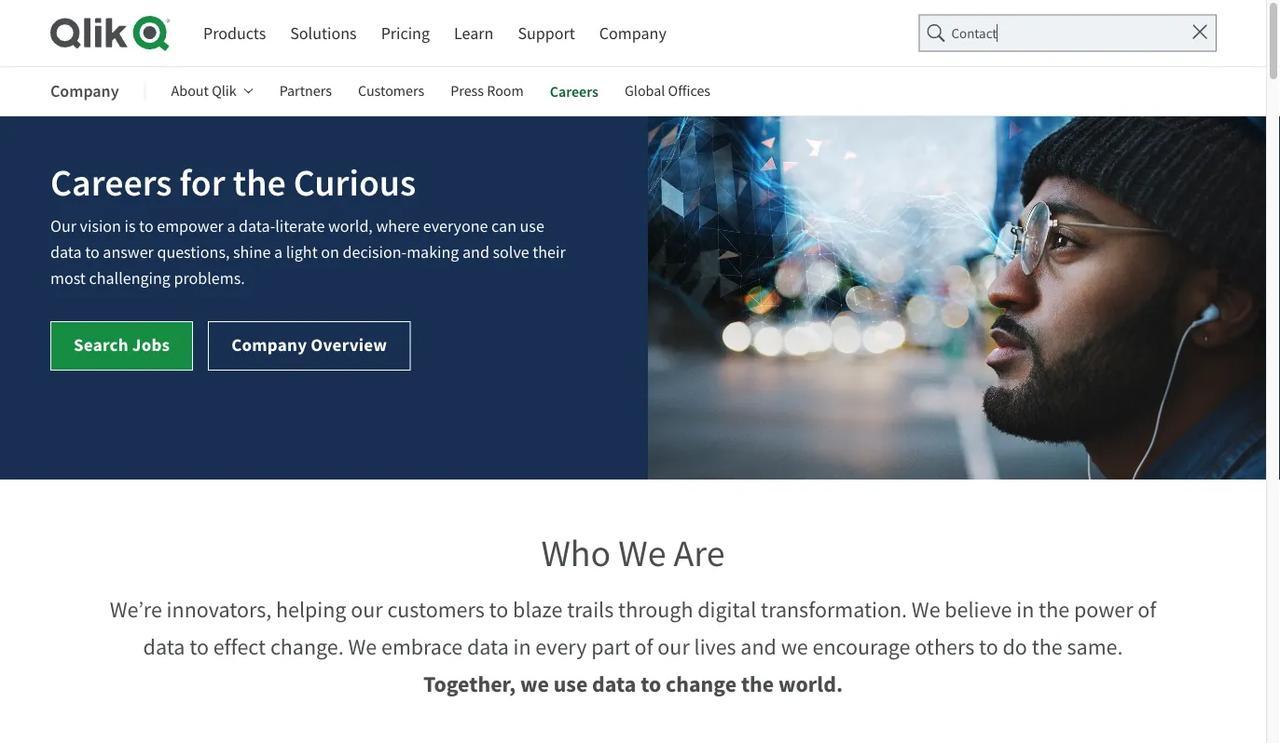 Task type: locate. For each thing, give the bounding box(es) containing it.
0 horizontal spatial in
[[513, 634, 531, 662]]

change.
[[270, 634, 344, 662]]

room
[[487, 82, 524, 101]]

lives
[[694, 634, 736, 662]]

1 vertical spatial careers
[[50, 159, 172, 208]]

careers
[[550, 82, 599, 101], [50, 159, 172, 208]]

0 vertical spatial a
[[227, 216, 235, 237]]

Search search field
[[919, 14, 1217, 52]]

learn
[[454, 22, 494, 44]]

0 vertical spatial of
[[1138, 596, 1156, 625]]

shine
[[233, 242, 271, 263]]

0 horizontal spatial and
[[462, 242, 489, 263]]

company for "company" link
[[599, 22, 666, 44]]

1 vertical spatial we
[[520, 670, 549, 700]]

decision-
[[343, 242, 407, 263]]

products
[[203, 22, 266, 44]]

to down vision
[[85, 242, 100, 263]]

company left overview
[[231, 333, 307, 357]]

use
[[520, 216, 544, 237], [553, 670, 588, 700]]

2 vertical spatial company
[[231, 333, 307, 357]]

1 vertical spatial search jobs
[[74, 333, 170, 357]]

company for company menu bar
[[50, 80, 119, 103]]

is
[[125, 216, 136, 237]]

and down everyone
[[462, 242, 489, 263]]

0 vertical spatial our
[[351, 596, 383, 625]]

pricing
[[381, 22, 430, 44]]

press room link
[[450, 69, 524, 114]]

search jobs right in
[[1104, 19, 1200, 43]]

press
[[450, 82, 484, 101]]

data-
[[239, 216, 275, 237]]

0 vertical spatial use
[[520, 216, 544, 237]]

1 horizontal spatial a
[[274, 242, 283, 263]]

0 horizontal spatial a
[[227, 216, 235, 237]]

a left light
[[274, 242, 283, 263]]

helping
[[276, 596, 346, 625]]

solve
[[493, 242, 529, 263]]

in up do
[[1016, 596, 1034, 625]]

1 horizontal spatial we
[[618, 531, 666, 579]]

menu bar inside qlik main "element"
[[203, 16, 666, 50]]

2 vertical spatial we
[[348, 634, 377, 662]]

qlik
[[212, 82, 236, 101]]

making
[[407, 242, 459, 263]]

pricing link
[[381, 16, 430, 50]]

1 horizontal spatial we
[[781, 634, 808, 662]]

menu bar containing products
[[203, 16, 666, 50]]

answer
[[103, 242, 154, 263]]

our down through
[[658, 634, 690, 662]]

1 vertical spatial and
[[741, 634, 777, 662]]

support link
[[518, 16, 575, 50]]

our right helping
[[351, 596, 383, 625]]

of
[[1138, 596, 1156, 625], [634, 634, 653, 662]]

global
[[625, 82, 665, 101]]

their
[[533, 242, 566, 263]]

to
[[139, 216, 154, 237], [85, 242, 100, 263], [489, 596, 508, 625], [189, 634, 209, 662], [979, 634, 998, 662], [641, 670, 661, 700]]

who
[[541, 531, 611, 579]]

about qlik link
[[171, 69, 253, 114]]

0 vertical spatial careers
[[550, 82, 599, 101]]

1 horizontal spatial company
[[231, 333, 307, 357]]

0 horizontal spatial of
[[634, 634, 653, 662]]

1 horizontal spatial careers
[[550, 82, 599, 101]]

search jobs inside qlik main "element"
[[1104, 19, 1200, 43]]

company inside menu bar
[[599, 22, 666, 44]]

search down 'challenging'
[[74, 333, 128, 357]]

1 vertical spatial use
[[553, 670, 588, 700]]

2 horizontal spatial we
[[912, 596, 940, 625]]

we up the others
[[912, 596, 940, 625]]

company inside company overview link
[[231, 333, 307, 357]]

1 horizontal spatial of
[[1138, 596, 1156, 625]]

search right in
[[1104, 19, 1158, 43]]

for
[[180, 159, 225, 208]]

company inside company menu bar
[[50, 80, 119, 103]]

and inside careers for the curious our vision is to empower a data-literate world, where everyone can use data to answer questions, shine a light on decision-making and solve their most challenging problems.
[[462, 242, 489, 263]]

0 vertical spatial search
[[1104, 19, 1158, 43]]

company
[[599, 22, 666, 44], [50, 80, 119, 103], [231, 333, 307, 357]]

careers up vision
[[50, 159, 172, 208]]

0 horizontal spatial our
[[351, 596, 383, 625]]

1 horizontal spatial jobs
[[1162, 19, 1200, 43]]

effect
[[213, 634, 266, 662]]

change
[[666, 670, 737, 700]]

press room
[[450, 82, 524, 101]]

careers inside company menu bar
[[550, 82, 599, 101]]

the up data-
[[233, 159, 286, 208]]

a left data-
[[227, 216, 235, 237]]

0 horizontal spatial company
[[50, 80, 119, 103]]

search jobs link down 'challenging'
[[50, 322, 193, 371]]

we right change.
[[348, 634, 377, 662]]

menu bar
[[203, 16, 666, 50]]

we down every
[[520, 670, 549, 700]]

everyone
[[423, 216, 488, 237]]

0 vertical spatial in
[[1016, 596, 1034, 625]]

company down go to the home page. image
[[50, 80, 119, 103]]

encourage
[[813, 634, 910, 662]]

company overview link
[[208, 322, 410, 371]]

careers link
[[550, 69, 599, 114]]

log
[[1030, 22, 1056, 43]]

0 vertical spatial and
[[462, 242, 489, 263]]

jobs
[[1162, 19, 1200, 43], [132, 333, 170, 357]]

and
[[462, 242, 489, 263], [741, 634, 777, 662]]

contact
[[953, 22, 1008, 43]]

curious
[[293, 159, 416, 208]]

0 horizontal spatial careers
[[50, 159, 172, 208]]

company link
[[599, 16, 666, 50]]

0 horizontal spatial search jobs
[[74, 333, 170, 357]]

1 vertical spatial company
[[50, 80, 119, 103]]

1 vertical spatial search jobs link
[[50, 322, 193, 371]]

1 vertical spatial jobs
[[132, 333, 170, 357]]

1 horizontal spatial and
[[741, 634, 777, 662]]

use right can
[[520, 216, 544, 237]]

we left are
[[618, 531, 666, 579]]

1 vertical spatial search
[[74, 333, 128, 357]]

careers down support link
[[550, 82, 599, 101]]

we
[[618, 531, 666, 579], [912, 596, 940, 625], [348, 634, 377, 662]]

offices
[[668, 82, 710, 101]]

1 horizontal spatial use
[[553, 670, 588, 700]]

use inside careers for the curious our vision is to empower a data-literate world, where everyone can use data to answer questions, shine a light on decision-making and solve their most challenging problems.
[[520, 216, 544, 237]]

0 horizontal spatial jobs
[[132, 333, 170, 357]]

customers link
[[358, 69, 424, 114]]

1 vertical spatial our
[[658, 634, 690, 662]]

0 horizontal spatial use
[[520, 216, 544, 237]]

the
[[233, 159, 286, 208], [1039, 596, 1070, 625], [1032, 634, 1063, 662], [741, 670, 774, 700]]

data up the most
[[50, 242, 82, 263]]

use down every
[[553, 670, 588, 700]]

we
[[781, 634, 808, 662], [520, 670, 549, 700]]

we up world.
[[781, 634, 808, 662]]

search jobs link inside qlik main "element"
[[1088, 14, 1216, 50]]

search jobs down 'challenging'
[[74, 333, 170, 357]]

0 vertical spatial jobs
[[1162, 19, 1200, 43]]

0 vertical spatial search jobs link
[[1088, 14, 1216, 50]]

where
[[376, 216, 420, 237]]

of right power
[[1138, 596, 1156, 625]]

1 horizontal spatial search jobs link
[[1088, 14, 1216, 50]]

in
[[1016, 596, 1034, 625], [513, 634, 531, 662]]

can
[[491, 216, 516, 237]]

search
[[1104, 19, 1158, 43], [74, 333, 128, 357]]

to left effect
[[189, 634, 209, 662]]

careers for careers for the curious our vision is to empower a data-literate world, where everyone can use data to answer questions, shine a light on decision-making and solve their most challenging problems.
[[50, 159, 172, 208]]

problems.
[[174, 268, 245, 290]]

careers for the curious our vision is to empower a data-literate world, where everyone can use data to answer questions, shine a light on decision-making and solve their most challenging problems.
[[50, 159, 566, 290]]

search jobs link
[[1088, 14, 1216, 50], [50, 322, 193, 371]]

1 horizontal spatial search jobs
[[1104, 19, 1200, 43]]

0 vertical spatial company
[[599, 22, 666, 44]]

2 horizontal spatial company
[[599, 22, 666, 44]]

of right part in the bottom of the page
[[634, 634, 653, 662]]

and right lives
[[741, 634, 777, 662]]

we're innovators, helping our customers to blaze trails through digital transformation. we believe in the power of data to effect change. we embrace data in every part of our lives and we encourage others to do the same. together, we use data to change the world.
[[110, 596, 1156, 700]]

careers inside careers for the curious our vision is to empower a data-literate world, where everyone can use data to answer questions, shine a light on decision-making and solve their most challenging problems.
[[50, 159, 172, 208]]

overview
[[311, 333, 387, 357]]

search jobs link right in
[[1088, 14, 1216, 50]]

0 vertical spatial search jobs
[[1104, 19, 1200, 43]]

customers
[[387, 596, 485, 625]]

qlik main element
[[203, 12, 1217, 53]]

0 vertical spatial we
[[618, 531, 666, 579]]

1 horizontal spatial search
[[1104, 19, 1158, 43]]

data up together,
[[467, 634, 509, 662]]

in left every
[[513, 634, 531, 662]]

data down part in the bottom of the page
[[592, 670, 636, 700]]

company up global
[[599, 22, 666, 44]]

0 horizontal spatial search jobs link
[[50, 322, 193, 371]]

to right is
[[139, 216, 154, 237]]

solutions
[[290, 22, 357, 44]]

company overview
[[231, 333, 387, 357]]

1 vertical spatial we
[[912, 596, 940, 625]]

to left do
[[979, 634, 998, 662]]

vision
[[80, 216, 121, 237]]

0 horizontal spatial we
[[520, 670, 549, 700]]

log in link
[[1030, 17, 1073, 47]]

use inside 'we're innovators, helping our customers to blaze trails through digital transformation. we believe in the power of data to effect change. we embrace data in every part of our lives and we encourage others to do the same. together, we use data to change the world.'
[[553, 670, 588, 700]]

search jobs
[[1104, 19, 1200, 43], [74, 333, 170, 357]]

about
[[171, 82, 209, 101]]



Task type: vqa. For each thing, say whether or not it's contained in the screenshot.
WORLD.
yes



Task type: describe. For each thing, give the bounding box(es) containing it.
log in
[[1030, 22, 1073, 43]]

jobs inside qlik main "element"
[[1162, 19, 1200, 43]]

blaze
[[513, 596, 563, 625]]

0 horizontal spatial we
[[348, 634, 377, 662]]

same.
[[1067, 634, 1123, 662]]

search jobs for search jobs 'link' to the bottom
[[74, 333, 170, 357]]

solutions link
[[290, 16, 357, 50]]

embrace
[[381, 634, 463, 662]]

on
[[321, 242, 339, 263]]

in
[[1059, 22, 1073, 43]]

the left power
[[1039, 596, 1070, 625]]

careers for careers
[[550, 82, 599, 101]]

go to the home page. image
[[50, 15, 170, 51]]

transformation.
[[761, 596, 907, 625]]

1 horizontal spatial our
[[658, 634, 690, 662]]

contact link
[[953, 17, 1008, 47]]

digital
[[698, 596, 756, 625]]

support
[[518, 22, 575, 44]]

light
[[286, 242, 318, 263]]

partners link
[[279, 69, 332, 114]]

to left change
[[641, 670, 661, 700]]

1 vertical spatial of
[[634, 634, 653, 662]]

innovators,
[[167, 596, 271, 625]]

to left blaze
[[489, 596, 508, 625]]

partners
[[279, 82, 332, 101]]

who we are
[[541, 531, 725, 579]]

literate
[[275, 216, 325, 237]]

products link
[[203, 16, 266, 50]]

and inside 'we're innovators, helping our customers to blaze trails through digital transformation. we believe in the power of data to effect change. we embrace data in every part of our lives and we encourage others to do the same. together, we use data to change the world.'
[[741, 634, 777, 662]]

trails
[[567, 596, 614, 625]]

1 vertical spatial a
[[274, 242, 283, 263]]

0 vertical spatial we
[[781, 634, 808, 662]]

global offices
[[625, 82, 710, 101]]

1 horizontal spatial in
[[1016, 596, 1034, 625]]

search inside qlik main "element"
[[1104, 19, 1158, 43]]

through
[[618, 596, 693, 625]]

the left world.
[[741, 670, 774, 700]]

others
[[915, 634, 974, 662]]

1 vertical spatial in
[[513, 634, 531, 662]]

our
[[50, 216, 76, 237]]

the inside careers for the curious our vision is to empower a data-literate world, where everyone can use data to answer questions, shine a light on decision-making and solve their most challenging problems.
[[233, 159, 286, 208]]

most
[[50, 268, 86, 290]]

we're
[[110, 596, 162, 625]]

together,
[[423, 670, 516, 700]]

search jobs for search jobs 'link' within qlik main "element"
[[1104, 19, 1200, 43]]

world.
[[778, 670, 843, 700]]

part
[[591, 634, 630, 662]]

power
[[1074, 596, 1133, 625]]

0 horizontal spatial search
[[74, 333, 128, 357]]

do
[[1003, 634, 1027, 662]]

every
[[535, 634, 587, 662]]

believe
[[945, 596, 1012, 625]]

the right do
[[1032, 634, 1063, 662]]

company menu bar
[[50, 69, 737, 114]]

data down "we're"
[[143, 634, 185, 662]]

about qlik
[[171, 82, 236, 101]]

world,
[[328, 216, 373, 237]]

customers
[[358, 82, 424, 101]]

empower
[[157, 216, 224, 237]]

are
[[674, 531, 725, 579]]

data inside careers for the curious our vision is to empower a data-literate world, where everyone can use data to answer questions, shine a light on decision-making and solve their most challenging problems.
[[50, 242, 82, 263]]

global offices link
[[625, 69, 710, 114]]

questions,
[[157, 242, 230, 263]]

learn link
[[454, 16, 494, 50]]

challenging
[[89, 268, 171, 290]]



